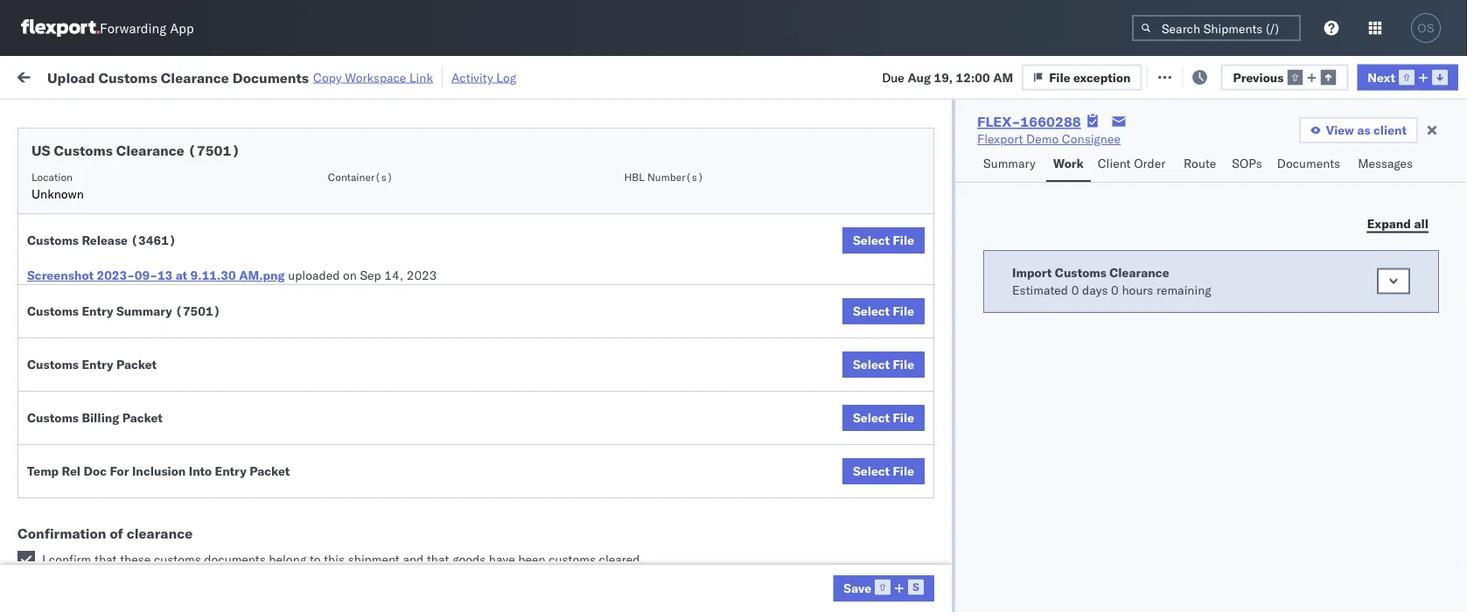 Task type: describe. For each thing, give the bounding box(es) containing it.
2 1846748 from the top
[[1004, 214, 1057, 229]]

dec for confirm pickup from los angeles, ca
[[363, 483, 386, 499]]

upload customs clearance documents link
[[40, 357, 248, 392]]

schedule pickup from los angeles, ca for first schedule pickup from los angeles, ca button from the bottom of the page 'schedule pickup from los angeles, ca' link
[[40, 551, 236, 584]]

5 pdt, from the top
[[341, 329, 369, 345]]

pst, left jan
[[341, 560, 368, 576]]

number(s)
[[647, 170, 704, 183]]

file for customs entry packet
[[893, 357, 914, 372]]

jan
[[371, 560, 390, 576]]

3 pdt, from the top
[[341, 252, 369, 268]]

13
[[157, 268, 173, 283]]

hlxu6269489, for schedule pickup from los angeles, ca
[[1171, 252, 1260, 267]]

pickup down 'customs entry summary (7501)'
[[95, 320, 133, 335]]

14,
[[384, 268, 403, 283]]

schedule pickup from los angeles, ca link for first schedule pickup from los angeles, ca button
[[40, 203, 248, 238]]

temp
[[27, 464, 59, 479]]

dec for schedule pickup from los angeles, ca
[[371, 406, 394, 422]]

10 resize handle column header from the left
[[1436, 136, 1457, 612]]

Search Shipments (/) text field
[[1132, 15, 1301, 41]]

angeles, for 'schedule pickup from los angeles, ca' link for 3rd schedule pickup from los angeles, ca button from the top
[[188, 320, 236, 335]]

1 that from the left
[[94, 552, 117, 567]]

confirm pickup from los angeles, ca button
[[40, 473, 248, 510]]

test123456 for schedule pickup from los angeles, ca
[[1192, 252, 1265, 268]]

and
[[403, 552, 424, 567]]

4 1846748 from the top
[[1004, 291, 1057, 306]]

billing
[[82, 410, 119, 426]]

workitem button
[[10, 139, 254, 157]]

message
[[235, 68, 283, 83]]

confirmation of clearance
[[17, 525, 193, 542]]

packet for customs billing packet
[[122, 410, 163, 426]]

customs down by:
[[54, 142, 113, 159]]

operator
[[1410, 143, 1452, 156]]

flex-1660288 link
[[977, 113, 1081, 130]]

mbl/mawb numbers button
[[1183, 139, 1384, 157]]

11:00 pm pst, nov 8, 2022
[[282, 368, 441, 383]]

flex
[[938, 143, 958, 156]]

1660288
[[1020, 113, 1081, 130]]

hlxu8034992 for schedule delivery appointment
[[1264, 290, 1349, 306]]

select file for customs entry summary (7501)
[[853, 304, 914, 319]]

pickup down of
[[95, 551, 133, 566]]

0 vertical spatial 2023
[[407, 268, 437, 283]]

schedule delivery appointment for 11:59 pm pst, dec 13, 2022
[[40, 444, 215, 459]]

angeles, for 'schedule pickup from los angeles, ca' link related to 4th schedule pickup from los angeles, ca button from the bottom
[[188, 243, 236, 258]]

risk
[[361, 68, 382, 83]]

work button
[[1046, 148, 1091, 182]]

3 resize handle column header from the left
[[506, 136, 527, 612]]

1889466 for schedule pickup from los angeles, ca
[[1004, 406, 1057, 422]]

activity
[[451, 70, 493, 85]]

filtered
[[17, 107, 60, 122]]

message (0)
[[235, 68, 306, 83]]

angeles, for confirm pickup from los angeles, ca link
[[181, 474, 229, 489]]

1 pdt, from the top
[[341, 175, 369, 191]]

flex-1889466 for schedule pickup from los angeles, ca
[[966, 406, 1057, 422]]

select file button for customs billing packet
[[842, 405, 925, 431]]

1 hlxu8034992 from the top
[[1264, 175, 1349, 190]]

1 ocean fcl from the top
[[535, 214, 597, 229]]

0 vertical spatial flexport demo consignee
[[977, 131, 1121, 147]]

1 ceau7522281, hlxu6269489, hlxu8034992 from the top
[[1078, 175, 1349, 190]]

3 schedule from the top
[[40, 243, 92, 258]]

view as client
[[1326, 122, 1407, 138]]

flex id
[[938, 143, 971, 156]]

1 4, from the top
[[398, 175, 409, 191]]

los up (3461)
[[165, 204, 185, 220]]

schedule delivery appointment button for 11:59 pm pdt, nov 4, 2022
[[40, 289, 215, 308]]

all
[[1414, 216, 1429, 231]]

to
[[310, 552, 321, 567]]

4:00 pm pst, dec 23, 2022
[[282, 483, 442, 499]]

2 horizontal spatial consignee
[[1062, 131, 1121, 147]]

summary inside button
[[983, 156, 1036, 171]]

summary button
[[976, 148, 1046, 182]]

1 0 from the left
[[1071, 282, 1079, 297]]

app
[[170, 20, 194, 36]]

action
[[1407, 68, 1446, 83]]

(7501) for customs entry summary (7501)
[[175, 304, 221, 319]]

hbl number(s)
[[624, 170, 704, 183]]

due aug 19, 12:00 am
[[882, 69, 1013, 85]]

id
[[960, 143, 971, 156]]

workitem
[[19, 143, 65, 156]]

select file button for customs entry summary (7501)
[[842, 298, 925, 325]]

11:00
[[282, 368, 316, 383]]

los inside confirm pickup from los angeles, ca
[[158, 474, 177, 489]]

flex- for confirm pickup from los angeles, ca button
[[966, 483, 1004, 499]]

1889466 for schedule delivery appointment
[[1004, 445, 1057, 460]]

hours
[[1122, 282, 1153, 297]]

1 vertical spatial summary
[[116, 304, 172, 319]]

1 schedule from the top
[[40, 175, 92, 190]]

205
[[402, 68, 425, 83]]

1 vertical spatial flexport
[[649, 560, 695, 576]]

my work
[[17, 63, 95, 87]]

12,
[[393, 560, 412, 576]]

angeles, for 'schedule pickup from los angeles, ca' link associated with 4th schedule pickup from los angeles, ca button from the top of the page
[[188, 397, 236, 412]]

0 vertical spatial at
[[347, 68, 358, 83]]

1 schedule pickup from los angeles, ca button from the top
[[40, 203, 248, 240]]

1 horizontal spatial consignee
[[844, 560, 902, 576]]

appointment for 11:59 pm pst, dec 13, 2022
[[143, 444, 215, 459]]

pickup up 2023-
[[95, 243, 133, 258]]

schedule pickup from los angeles, ca link for 3rd schedule pickup from los angeles, ca button from the top
[[40, 319, 248, 354]]

7 ocean fcl from the top
[[535, 560, 597, 576]]

actions
[[1415, 143, 1451, 156]]

remaining
[[1157, 282, 1212, 297]]

delivery for 11:59 pm pst, dec 13, 2022's schedule delivery appointment button
[[95, 444, 140, 459]]

confirm pickup from los angeles, ca link
[[40, 473, 248, 508]]

pickup inside confirm pickup from los angeles, ca
[[88, 474, 126, 489]]

6 resize handle column header from the left
[[908, 136, 929, 612]]

2 0 from the left
[[1111, 282, 1119, 297]]

7 fcl from the top
[[574, 560, 597, 576]]

3 ocean fcl from the top
[[535, 368, 597, 383]]

these
[[120, 552, 151, 567]]

select file for customs release (3461)
[[853, 233, 914, 248]]

aug
[[908, 69, 931, 85]]

1 1846748 from the top
[[1004, 175, 1057, 191]]

location unknown
[[31, 170, 84, 202]]

location
[[31, 170, 73, 183]]

0 horizontal spatial file exception
[[1049, 69, 1131, 85]]

select for customs billing packet
[[853, 410, 890, 426]]

6 flex-1846748 from the top
[[966, 368, 1057, 383]]

confirm delivery link
[[40, 520, 133, 538]]

1 schedule delivery appointment link from the top
[[40, 174, 215, 191]]

as
[[1357, 122, 1371, 138]]

link
[[409, 70, 433, 85]]

6 11:59 from the top
[[282, 406, 316, 422]]

6 ocean fcl from the top
[[535, 483, 597, 499]]

4 resize handle column header from the left
[[619, 136, 640, 612]]

test123456 for schedule delivery appointment
[[1192, 291, 1265, 306]]

2 resize handle column header from the left
[[444, 136, 465, 612]]

4 pdt, from the top
[[341, 291, 369, 306]]

23,
[[389, 483, 408, 499]]

schedule pickup from los angeles, ca for 'schedule pickup from los angeles, ca' link associated with 4th schedule pickup from los angeles, ca button from the top of the page
[[40, 397, 236, 430]]

12:00
[[956, 69, 990, 85]]

1889466 for confirm pickup from los angeles, ca
[[1004, 483, 1057, 499]]

5 schedule from the top
[[40, 320, 92, 335]]

pst, down the '11:00 pm pst, nov 8, 2022'
[[341, 406, 368, 422]]

os button
[[1406, 8, 1446, 48]]

0 horizontal spatial consignee
[[734, 560, 793, 576]]

6 fcl from the top
[[574, 483, 597, 499]]

2 11:59 from the top
[[282, 214, 316, 229]]

8 resize handle column header from the left
[[1162, 136, 1183, 612]]

am.png
[[239, 268, 285, 283]]

1 schedule delivery appointment from the top
[[40, 175, 215, 190]]

release
[[82, 233, 128, 248]]

5 11:59 from the top
[[282, 329, 316, 345]]

select for customs entry summary (7501)
[[853, 304, 890, 319]]

i
[[42, 552, 46, 567]]

4 flex-1889466 from the top
[[966, 522, 1057, 537]]

customs down forwarding
[[98, 68, 157, 86]]

2 customs from the left
[[549, 552, 596, 567]]

upload for upload customs clearance documents
[[40, 358, 80, 374]]

by:
[[63, 107, 80, 122]]

uploaded
[[288, 268, 340, 283]]

8 11:59 from the top
[[282, 560, 316, 576]]

angeles, for first schedule pickup from los angeles, ca button's 'schedule pickup from los angeles, ca' link
[[188, 204, 236, 220]]

import work button
[[140, 56, 228, 95]]

us customs clearance (7501)
[[31, 142, 240, 159]]

work
[[50, 63, 95, 87]]

5 11:59 pm pdt, nov 4, 2022 from the top
[[282, 329, 442, 345]]

activity log
[[451, 70, 516, 85]]

customs entry packet
[[27, 357, 157, 372]]

goods
[[452, 552, 486, 567]]

schedule pickup from los angeles, ca link for 4th schedule pickup from los angeles, ca button from the top of the page
[[40, 396, 248, 431]]

select file for customs entry packet
[[853, 357, 914, 372]]

activity log button
[[451, 66, 516, 88]]

1 11:59 from the top
[[282, 175, 316, 191]]

customs down screenshot
[[27, 304, 79, 319]]

upload for upload customs clearance documents copy workspace link
[[47, 68, 95, 86]]

1 resize handle column header from the left
[[250, 136, 271, 612]]

route button
[[1177, 148, 1225, 182]]

work inside "import work" button
[[190, 68, 221, 83]]

4 11:59 pm pdt, nov 4, 2022 from the top
[[282, 291, 442, 306]]

select for customs entry packet
[[853, 357, 890, 372]]

ca for 3rd schedule pickup from los angeles, ca button from the top
[[40, 337, 57, 353]]

1 schedule delivery appointment button from the top
[[40, 174, 215, 193]]

8,
[[397, 368, 408, 383]]

next
[[1368, 69, 1395, 85]]

flex- for first schedule pickup from los angeles, ca button from the bottom of the page
[[966, 560, 1004, 576]]

1 ceau7522281, from the top
[[1078, 175, 1168, 190]]

client
[[1098, 156, 1131, 171]]

select file button for temp rel doc for inclusion into entry packet
[[842, 458, 925, 485]]

4:00
[[282, 483, 308, 499]]

5 1846748 from the top
[[1004, 329, 1057, 345]]

messages button
[[1351, 148, 1422, 182]]

client
[[1374, 122, 1407, 138]]

delivery for 3rd schedule delivery appointment button from the bottom
[[95, 175, 140, 190]]

5 ocean fcl from the top
[[535, 445, 597, 460]]

select file for customs billing packet
[[853, 410, 914, 426]]

(0)
[[283, 68, 306, 83]]

schedule pickup from los angeles, ca link for 4th schedule pickup from los angeles, ca button from the bottom
[[40, 242, 248, 277]]

flex- for the upload customs clearance documents button
[[966, 368, 1004, 383]]

confirm pickup from los angeles, ca
[[40, 474, 229, 507]]

5 resize handle column header from the left
[[733, 136, 754, 612]]

5 4, from the top
[[398, 329, 409, 345]]

pst, up 4:00 pm pst, dec 23, 2022
[[341, 445, 368, 460]]

pst, left 23,
[[334, 483, 360, 499]]

1 appointment from the top
[[143, 175, 215, 190]]

3 11:59 pm pdt, nov 4, 2022 from the top
[[282, 252, 442, 268]]

pst, left 8,
[[341, 368, 368, 383]]

appointment for 11:59 pm pdt, nov 4, 2022
[[143, 290, 215, 305]]

1 fcl from the top
[[574, 214, 597, 229]]

into
[[189, 464, 212, 479]]

flex-1889466 for schedule delivery appointment
[[966, 445, 1057, 460]]

3 4, from the top
[[398, 252, 409, 268]]

2 that from the left
[[427, 552, 449, 567]]

(3461)
[[131, 233, 176, 248]]

route
[[1184, 156, 1216, 171]]

4 11:59 from the top
[[282, 291, 316, 306]]

1 test123456 from the top
[[1192, 175, 1265, 191]]

1 vertical spatial on
[[343, 268, 357, 283]]

sep
[[360, 268, 381, 283]]

previous button
[[1221, 64, 1348, 90]]

7 schedule from the top
[[40, 444, 92, 459]]

1 horizontal spatial exception
[[1194, 68, 1251, 83]]

los down the clearance
[[165, 551, 185, 566]]

schedule delivery appointment button for 11:59 pm pst, dec 13, 2022
[[40, 443, 215, 462]]

been
[[518, 552, 546, 567]]

8 schedule from the top
[[40, 551, 92, 566]]

shipment
[[348, 552, 400, 567]]

select for customs release (3461)
[[853, 233, 890, 248]]

6 schedule from the top
[[40, 397, 92, 412]]

expand all
[[1367, 216, 1429, 231]]

clearance for upload customs clearance documents
[[136, 358, 192, 374]]

documents button
[[1270, 148, 1351, 182]]

file for customs release (3461)
[[893, 233, 914, 248]]



Task type: vqa. For each thing, say whether or not it's contained in the screenshot.


Task type: locate. For each thing, give the bounding box(es) containing it.
4 4, from the top
[[398, 291, 409, 306]]

save button
[[833, 576, 934, 602]]

that down confirmation of clearance
[[94, 552, 117, 567]]

import inside button
[[147, 68, 187, 83]]

0 vertical spatial 13,
[[397, 406, 416, 422]]

confirm for confirm pickup from los angeles, ca
[[40, 474, 85, 489]]

clearance for import customs clearance estimated 0 days 0 hours remaining
[[1110, 265, 1169, 280]]

customs inside "upload customs clearance documents"
[[83, 358, 132, 374]]

2 appointment from the top
[[143, 290, 215, 305]]

13, down 8,
[[397, 406, 416, 422]]

my
[[17, 63, 45, 87]]

4, right sep
[[398, 252, 409, 268]]

11:59 pm pst, dec 13, 2022 for schedule delivery appointment
[[282, 445, 449, 460]]

4 schedule pickup from los angeles, ca button from the top
[[40, 396, 248, 433]]

test
[[726, 175, 749, 191], [726, 214, 749, 229], [840, 214, 863, 229], [840, 252, 863, 268], [840, 291, 863, 306], [726, 329, 749, 345], [840, 329, 863, 345], [726, 368, 749, 383], [840, 368, 863, 383], [726, 406, 749, 422], [840, 406, 863, 422], [726, 445, 749, 460], [840, 445, 863, 460], [726, 483, 749, 499], [840, 483, 863, 499], [817, 560, 840, 576]]

0 vertical spatial appointment
[[143, 175, 215, 190]]

work down app
[[190, 68, 221, 83]]

delivery for schedule delivery appointment button for 11:59 pm pdt, nov 4, 2022
[[95, 290, 140, 305]]

2 schedule delivery appointment button from the top
[[40, 289, 215, 308]]

0 vertical spatial schedule delivery appointment
[[40, 175, 215, 190]]

2 vertical spatial dec
[[363, 483, 386, 499]]

3 schedule delivery appointment link from the top
[[40, 443, 215, 461]]

demo left bookings
[[698, 560, 731, 576]]

1 vertical spatial demo
[[698, 560, 731, 576]]

1 vertical spatial ceau7522281, hlxu6269489, hlxu8034992
[[1078, 252, 1349, 267]]

hlxu6269489,
[[1171, 175, 1260, 190], [1171, 252, 1260, 267], [1171, 290, 1260, 306]]

1 vertical spatial documents
[[1277, 156, 1340, 171]]

1 11:59 pm pst, dec 13, 2022 from the top
[[282, 406, 449, 422]]

pickup right rel at the bottom of the page
[[88, 474, 126, 489]]

4, down 14,
[[398, 291, 409, 306]]

2 ca from the top
[[40, 260, 57, 276]]

2 vertical spatial schedule delivery appointment
[[40, 444, 215, 459]]

los down the upload customs clearance documents button
[[165, 397, 185, 412]]

clearance for us customs clearance (7501)
[[116, 142, 184, 159]]

0 vertical spatial 11:59 pm pst, dec 13, 2022
[[282, 406, 449, 422]]

11:59 pm pdt, nov 4, 2022
[[282, 175, 442, 191], [282, 214, 442, 229], [282, 252, 442, 268], [282, 291, 442, 306], [282, 329, 442, 345]]

0 vertical spatial test123456
[[1192, 175, 1265, 191]]

1 vertical spatial flexport demo consignee
[[649, 560, 793, 576]]

confirm for confirm delivery
[[40, 521, 85, 536]]

3 schedule delivery appointment button from the top
[[40, 443, 215, 462]]

ceau7522281, hlxu6269489, hlxu8034992 for schedule delivery appointment
[[1078, 290, 1349, 306]]

documents down view
[[1277, 156, 1340, 171]]

am
[[993, 69, 1013, 85]]

customs inside "import customs clearance estimated 0 days 0 hours remaining"
[[1055, 265, 1107, 280]]

0 vertical spatial schedule delivery appointment link
[[40, 174, 215, 191]]

resize handle column header
[[250, 136, 271, 612], [444, 136, 465, 612], [506, 136, 527, 612], [619, 136, 640, 612], [733, 136, 754, 612], [908, 136, 929, 612], [1048, 136, 1069, 612], [1162, 136, 1183, 612], [1381, 136, 1402, 612], [1436, 136, 1457, 612]]

customs up "days"
[[1055, 265, 1107, 280]]

bookings test consignee
[[763, 560, 902, 576]]

(7501) for us customs clearance (7501)
[[188, 142, 240, 159]]

customs up billing
[[83, 358, 132, 374]]

1 horizontal spatial numbers
[[1255, 143, 1299, 156]]

previous
[[1233, 69, 1284, 85]]

13, up 23,
[[397, 445, 416, 460]]

numbers inside container numbers
[[1078, 150, 1121, 163]]

ceau7522281, for schedule delivery appointment
[[1078, 290, 1168, 306]]

schedule delivery appointment link for 11:59 pm pdt, nov 4, 2022
[[40, 289, 215, 307]]

upload up the customs billing packet
[[40, 358, 80, 374]]

1 vertical spatial hlxu6269489,
[[1171, 252, 1260, 267]]

exception up container
[[1074, 69, 1131, 85]]

1 vertical spatial work
[[1053, 156, 1084, 171]]

1 vertical spatial schedule delivery appointment
[[40, 290, 215, 305]]

upload customs clearance documents copy workspace link
[[47, 68, 433, 86]]

schedule down screenshot
[[40, 290, 92, 305]]

select file button for customs entry packet
[[842, 352, 925, 378]]

0 vertical spatial (7501)
[[188, 142, 240, 159]]

1 hlxu6269489, from the top
[[1171, 175, 1260, 190]]

ca down unknown
[[40, 222, 57, 237]]

batch action button
[[1343, 63, 1457, 89]]

schedule delivery appointment down 2023-
[[40, 290, 215, 305]]

batch
[[1370, 68, 1404, 83]]

2 vertical spatial entry
[[215, 464, 246, 479]]

entry for summary
[[82, 304, 113, 319]]

1 confirm from the top
[[40, 474, 85, 489]]

0 vertical spatial flexport
[[977, 131, 1023, 147]]

4 schedule pickup from los angeles, ca from the top
[[40, 397, 236, 430]]

0 left "days"
[[1071, 282, 1079, 297]]

2023-
[[97, 268, 135, 283]]

os
[[1418, 21, 1434, 35]]

4 schedule from the top
[[40, 290, 92, 305]]

documents for upload customs clearance documents copy workspace link
[[233, 68, 309, 86]]

packet for customs entry packet
[[116, 357, 157, 372]]

ca down the temp
[[40, 491, 57, 507]]

5 flex-1846748 from the top
[[966, 329, 1057, 345]]

schedule up screenshot
[[40, 243, 92, 258]]

demo down 1660288
[[1026, 131, 1059, 147]]

4 ocean fcl from the top
[[535, 406, 597, 422]]

1 horizontal spatial at
[[347, 68, 358, 83]]

appointment down us customs clearance (7501)
[[143, 175, 215, 190]]

schedule delivery appointment button down 2023-
[[40, 289, 215, 308]]

1 vertical spatial 13,
[[397, 445, 416, 460]]

1 vertical spatial confirm
[[40, 521, 85, 536]]

7 resize handle column header from the left
[[1048, 136, 1069, 612]]

4, up 8,
[[398, 329, 409, 345]]

1 vertical spatial schedule delivery appointment button
[[40, 289, 215, 308]]

flexport up summary button
[[977, 131, 1023, 147]]

0 vertical spatial work
[[190, 68, 221, 83]]

3 flex-1846748 from the top
[[966, 252, 1057, 268]]

13, for schedule pickup from los angeles, ca
[[397, 406, 416, 422]]

2 vertical spatial packet
[[249, 464, 290, 479]]

clearance down 'customs entry summary (7501)'
[[136, 358, 192, 374]]

1 horizontal spatial work
[[1053, 156, 1084, 171]]

schedule delivery appointment button up "for"
[[40, 443, 215, 462]]

schedule down customs entry packet
[[40, 397, 92, 412]]

import for import customs clearance estimated 0 days 0 hours remaining
[[1012, 265, 1052, 280]]

3 schedule pickup from los angeles, ca link from the top
[[40, 319, 248, 354]]

schedule delivery appointment for 11:59 pm pdt, nov 4, 2022
[[40, 290, 215, 305]]

expand all button
[[1357, 211, 1439, 237]]

11:59 pm pst, dec 13, 2022
[[282, 406, 449, 422], [282, 445, 449, 460]]

11:59 left sep
[[282, 252, 316, 268]]

0 vertical spatial hlxu8034992
[[1264, 175, 1349, 190]]

angeles, for first schedule pickup from los angeles, ca button from the bottom of the page 'schedule pickup from los angeles, ca' link
[[188, 551, 236, 566]]

0 horizontal spatial summary
[[116, 304, 172, 319]]

0 vertical spatial on
[[428, 68, 442, 83]]

2 flex-1889466 from the top
[[966, 445, 1057, 460]]

import work
[[147, 68, 221, 83]]

flex- for 11:59 pm pst, dec 13, 2022's schedule delivery appointment button
[[966, 445, 1004, 460]]

schedule delivery appointment button
[[40, 174, 215, 193], [40, 289, 215, 308], [40, 443, 215, 462]]

1 vertical spatial test123456
[[1192, 252, 1265, 268]]

Search Work text field
[[880, 63, 1070, 89]]

customs down the clearance
[[154, 552, 201, 567]]

flex-1846748
[[966, 175, 1057, 191], [966, 214, 1057, 229], [966, 252, 1057, 268], [966, 291, 1057, 306], [966, 329, 1057, 345], [966, 368, 1057, 383]]

1 vertical spatial entry
[[82, 357, 113, 372]]

hlxu6269489, up remaining on the right of the page
[[1171, 252, 1260, 267]]

2 vertical spatial test123456
[[1192, 291, 1265, 306]]

documents for upload customs clearance documents
[[40, 376, 104, 391]]

1 11:59 pm pdt, nov 4, 2022 from the top
[[282, 175, 442, 191]]

schedule down workitem
[[40, 175, 92, 190]]

2 flex-1846748 from the top
[[966, 214, 1057, 229]]

0 vertical spatial dec
[[371, 406, 394, 422]]

sops
[[1232, 156, 1262, 171]]

dec down the '11:00 pm pst, nov 8, 2022'
[[371, 406, 394, 422]]

schedule down confirmation
[[40, 551, 92, 566]]

4 ca from the top
[[40, 414, 57, 430]]

flex-1660288
[[977, 113, 1081, 130]]

at right 13
[[176, 268, 187, 283]]

dec for schedule delivery appointment
[[371, 445, 394, 460]]

0 vertical spatial import
[[147, 68, 187, 83]]

9.11.30
[[190, 268, 236, 283]]

packet up 4:00
[[249, 464, 290, 479]]

11:59 left this
[[282, 560, 316, 576]]

i confirm that these customs documents belong to this shipment and that goods have been customs cleared
[[42, 552, 640, 567]]

filtered by:
[[17, 107, 80, 122]]

1 vertical spatial upload
[[40, 358, 80, 374]]

0 vertical spatial demo
[[1026, 131, 1059, 147]]

1 horizontal spatial on
[[428, 68, 442, 83]]

for
[[110, 464, 129, 479]]

1 horizontal spatial that
[[427, 552, 449, 567]]

1 schedule pickup from los angeles, ca from the top
[[40, 204, 236, 237]]

19,
[[934, 69, 953, 85]]

file exception button
[[1142, 63, 1262, 89], [1142, 63, 1262, 89], [1022, 64, 1142, 90], [1022, 64, 1142, 90]]

3 flex-1889466 from the top
[[966, 483, 1057, 499]]

hlxu6269489, down route
[[1171, 175, 1260, 190]]

1 horizontal spatial documents
[[233, 68, 309, 86]]

exception down "search shipments (/)" text field
[[1194, 68, 1251, 83]]

4 flex-1846748 from the top
[[966, 291, 1057, 306]]

1 horizontal spatial demo
[[1026, 131, 1059, 147]]

3 hlxu8034992 from the top
[[1264, 290, 1349, 306]]

select file for temp rel doc for inclusion into entry packet
[[853, 464, 914, 479]]

numbers
[[1255, 143, 1299, 156], [1078, 150, 1121, 163]]

import up estimated
[[1012, 265, 1052, 280]]

0 vertical spatial documents
[[233, 68, 309, 86]]

clearance for upload customs clearance documents copy workspace link
[[161, 68, 229, 86]]

schedule down unknown
[[40, 204, 92, 220]]

4 select file button from the top
[[842, 405, 925, 431]]

2023 right 14,
[[407, 268, 437, 283]]

7 11:59 from the top
[[282, 445, 316, 460]]

ceau7522281, for schedule pickup from los angeles, ca
[[1078, 252, 1168, 267]]

5 fcl from the top
[[574, 445, 597, 460]]

from inside confirm pickup from los angeles, ca
[[129, 474, 155, 489]]

upload inside "upload customs clearance documents"
[[40, 358, 80, 374]]

dec left 23,
[[363, 483, 386, 499]]

0 horizontal spatial that
[[94, 552, 117, 567]]

1 1889466 from the top
[[1004, 406, 1057, 422]]

2 pdt, from the top
[[341, 214, 369, 229]]

0 horizontal spatial work
[[190, 68, 221, 83]]

3 ceau7522281, from the top
[[1078, 290, 1168, 306]]

2 vertical spatial schedule delivery appointment link
[[40, 443, 215, 461]]

appointment down 13
[[143, 290, 215, 305]]

2 4, from the top
[[398, 214, 409, 229]]

nov
[[372, 175, 395, 191], [372, 214, 395, 229], [372, 252, 395, 268], [372, 291, 395, 306], [372, 329, 395, 345], [371, 368, 394, 383]]

have
[[489, 552, 515, 567]]

customs right been
[[549, 552, 596, 567]]

11:59 down 11:00
[[282, 406, 316, 422]]

3 schedule pickup from los angeles, ca from the top
[[40, 320, 236, 353]]

flex- for 4th schedule pickup from los angeles, ca button from the bottom
[[966, 252, 1004, 268]]

5 select file button from the top
[[842, 458, 925, 485]]

schedule pickup from los angeles, ca for 'schedule pickup from los angeles, ca' link related to 4th schedule pickup from los angeles, ca button from the bottom
[[40, 243, 236, 276]]

schedule delivery appointment link down 2023-
[[40, 289, 215, 307]]

4,
[[398, 175, 409, 191], [398, 214, 409, 229], [398, 252, 409, 268], [398, 291, 409, 306], [398, 329, 409, 345]]

0 vertical spatial ceau7522281, hlxu6269489, hlxu8034992
[[1078, 175, 1349, 190]]

summary right 'id'
[[983, 156, 1036, 171]]

entry up the customs billing packet
[[82, 357, 113, 372]]

flex-1893174
[[966, 560, 1057, 576]]

pickup down "upload customs clearance documents"
[[95, 397, 133, 412]]

customs up screenshot
[[27, 233, 79, 248]]

sops button
[[1225, 148, 1270, 182]]

1 vertical spatial schedule delivery appointment link
[[40, 289, 215, 307]]

numbers for mbl/mawb numbers
[[1255, 143, 1299, 156]]

select file
[[853, 233, 914, 248], [853, 304, 914, 319], [853, 357, 914, 372], [853, 410, 914, 426], [853, 464, 914, 479]]

flex id button
[[929, 139, 1052, 157]]

3 1846748 from the top
[[1004, 252, 1057, 268]]

2 schedule pickup from los angeles, ca button from the top
[[40, 242, 248, 279]]

schedule delivery appointment link down us customs clearance (7501)
[[40, 174, 215, 191]]

1 horizontal spatial import
[[1012, 265, 1052, 280]]

entry for packet
[[82, 357, 113, 372]]

schedule delivery appointment down us customs clearance (7501)
[[40, 175, 215, 190]]

11:59 up uploaded
[[282, 214, 316, 229]]

0 horizontal spatial 0
[[1071, 282, 1079, 297]]

2 11:59 pm pst, dec 13, 2022 from the top
[[282, 445, 449, 460]]

screenshot 2023-09-13 at 9.11.30 am.png link
[[27, 267, 285, 284]]

los
[[165, 204, 185, 220], [165, 243, 185, 258], [165, 320, 185, 335], [165, 397, 185, 412], [158, 474, 177, 489], [165, 551, 185, 566]]

5 select from the top
[[853, 464, 890, 479]]

dec up 23,
[[371, 445, 394, 460]]

0 horizontal spatial at
[[176, 268, 187, 283]]

on right 205
[[428, 68, 442, 83]]

documents inside "upload customs clearance documents"
[[40, 376, 104, 391]]

consignee
[[1062, 131, 1121, 147], [734, 560, 793, 576], [844, 560, 902, 576]]

schedule pickup from los angeles, ca for first schedule pickup from los angeles, ca button's 'schedule pickup from los angeles, ca' link
[[40, 204, 236, 237]]

4 schedule pickup from los angeles, ca link from the top
[[40, 396, 248, 431]]

0 vertical spatial confirm
[[40, 474, 85, 489]]

ca for 4th schedule pickup from los angeles, ca button from the top of the page
[[40, 414, 57, 430]]

ca for confirm pickup from los angeles, ca button
[[40, 491, 57, 507]]

file for customs entry summary (7501)
[[893, 304, 914, 319]]

at left risk on the top left of the page
[[347, 68, 358, 83]]

appointment up "inclusion"
[[143, 444, 215, 459]]

mbl/mawb
[[1192, 143, 1252, 156]]

0 vertical spatial summary
[[983, 156, 1036, 171]]

6 ca from the top
[[40, 568, 57, 584]]

work inside 'work' button
[[1053, 156, 1084, 171]]

hbl
[[624, 170, 645, 183]]

clearance
[[127, 525, 193, 542]]

1 ca from the top
[[40, 222, 57, 237]]

11:59 up 4:00
[[282, 445, 316, 460]]

schedule pickup from los angeles, ca for 'schedule pickup from los angeles, ca' link for 3rd schedule pickup from los angeles, ca button from the top
[[40, 320, 236, 353]]

packet right billing
[[122, 410, 163, 426]]

3 ca from the top
[[40, 337, 57, 353]]

import inside "import customs clearance estimated 0 days 0 hours remaining"
[[1012, 265, 1052, 280]]

0
[[1071, 282, 1079, 297], [1111, 282, 1119, 297]]

schedule up rel at the bottom of the page
[[40, 444, 92, 459]]

select for temp rel doc for inclusion into entry packet
[[853, 464, 890, 479]]

None checkbox
[[17, 551, 35, 569]]

1 vertical spatial (7501)
[[175, 304, 221, 319]]

3 schedule pickup from los angeles, ca button from the top
[[40, 319, 248, 356]]

delivery for confirm delivery button
[[88, 521, 133, 536]]

ca inside confirm pickup from los angeles, ca
[[40, 491, 57, 507]]

numbers for container numbers
[[1078, 150, 1121, 163]]

0 vertical spatial entry
[[82, 304, 113, 319]]

los left into
[[158, 474, 177, 489]]

hlxu8034992 for schedule pickup from los angeles, ca
[[1264, 252, 1349, 267]]

hlxu6269489, for schedule delivery appointment
[[1171, 290, 1260, 306]]

1893174
[[1004, 560, 1057, 576]]

5 ca from the top
[[40, 491, 57, 507]]

4, up 14,
[[398, 214, 409, 229]]

file for temp rel doc for inclusion into entry packet
[[893, 464, 914, 479]]

flex-1889466
[[966, 406, 1057, 422], [966, 445, 1057, 460], [966, 483, 1057, 499], [966, 522, 1057, 537]]

flex-1893174 button
[[938, 556, 1060, 580], [938, 556, 1060, 580]]

view
[[1326, 122, 1354, 138]]

1 13, from the top
[[397, 406, 416, 422]]

2 schedule delivery appointment from the top
[[40, 290, 215, 305]]

1 horizontal spatial flexport
[[977, 131, 1023, 147]]

copy
[[313, 70, 342, 85]]

hlxu8034992
[[1264, 175, 1349, 190], [1264, 252, 1349, 267], [1264, 290, 1349, 306]]

schedule delivery appointment link up "for"
[[40, 443, 215, 461]]

1 vertical spatial ceau7522281,
[[1078, 252, 1168, 267]]

1 horizontal spatial 0
[[1111, 282, 1119, 297]]

2 vertical spatial ceau7522281, hlxu6269489, hlxu8034992
[[1078, 290, 1349, 306]]

2 vertical spatial hlxu8034992
[[1264, 290, 1349, 306]]

1 flex-1846748 from the top
[[966, 175, 1057, 191]]

13, for schedule delivery appointment
[[397, 445, 416, 460]]

2 select file from the top
[[853, 304, 914, 319]]

3 appointment from the top
[[143, 444, 215, 459]]

file exception up 1660288
[[1049, 69, 1131, 85]]

0 horizontal spatial exception
[[1074, 69, 1131, 85]]

5 schedule pickup from los angeles, ca button from the top
[[40, 550, 248, 587]]

1 horizontal spatial file exception
[[1169, 68, 1251, 83]]

confirm
[[40, 474, 85, 489], [40, 521, 85, 536]]

due
[[882, 69, 904, 85]]

0 horizontal spatial on
[[343, 268, 357, 283]]

0 horizontal spatial flexport
[[649, 560, 695, 576]]

this
[[324, 552, 345, 567]]

3 select file from the top
[[853, 357, 914, 372]]

2 vertical spatial appointment
[[143, 444, 215, 459]]

ceau7522281, right estimated
[[1078, 290, 1168, 306]]

0 vertical spatial schedule delivery appointment button
[[40, 174, 215, 193]]

11:59 left container(s)
[[282, 175, 316, 191]]

log
[[496, 70, 516, 85]]

0 vertical spatial hlxu6269489,
[[1171, 175, 1260, 190]]

1 vertical spatial hlxu8034992
[[1264, 252, 1349, 267]]

documents
[[233, 68, 309, 86], [1277, 156, 1340, 171], [40, 376, 104, 391]]

fcl
[[574, 214, 597, 229], [574, 329, 597, 345], [574, 368, 597, 383], [574, 406, 597, 422], [574, 445, 597, 460], [574, 483, 597, 499], [574, 560, 597, 576]]

ca for first schedule pickup from los angeles, ca button from the bottom of the page
[[40, 568, 57, 584]]

0 horizontal spatial import
[[147, 68, 187, 83]]

container numbers
[[1078, 136, 1125, 163]]

flex- for first schedule pickup from los angeles, ca button
[[966, 214, 1004, 229]]

3 ceau7522281, hlxu6269489, hlxu8034992 from the top
[[1078, 290, 1349, 306]]

clearance inside "import customs clearance estimated 0 days 0 hours remaining"
[[1110, 265, 1169, 280]]

2 vertical spatial schedule delivery appointment button
[[40, 443, 215, 462]]

packet down 'customs entry summary (7501)'
[[116, 357, 157, 372]]

1 horizontal spatial flexport demo consignee
[[977, 131, 1121, 147]]

1 schedule pickup from los angeles, ca link from the top
[[40, 203, 248, 238]]

entry right into
[[215, 464, 246, 479]]

schedule pickup from los angeles, ca link for first schedule pickup from los angeles, ca button from the bottom of the page
[[40, 550, 248, 585]]

1 customs from the left
[[154, 552, 201, 567]]

documents left copy
[[233, 68, 309, 86]]

3 select file button from the top
[[842, 352, 925, 378]]

ca down i
[[40, 568, 57, 584]]

exception
[[1194, 68, 1251, 83], [1074, 69, 1131, 85]]

2 schedule from the top
[[40, 204, 92, 220]]

2 ceau7522281, from the top
[[1078, 252, 1168, 267]]

ceau7522281, up hours
[[1078, 252, 1168, 267]]

confirm inside confirm pickup from los angeles, ca
[[40, 474, 85, 489]]

entry down 2023-
[[82, 304, 113, 319]]

5 schedule pickup from los angeles, ca link from the top
[[40, 550, 248, 585]]

schedule up customs entry packet
[[40, 320, 92, 335]]

2 vertical spatial documents
[[40, 376, 104, 391]]

1 vertical spatial at
[[176, 268, 187, 283]]

los down 13
[[165, 320, 185, 335]]

3 11:59 from the top
[[282, 252, 316, 268]]

container numbers button
[[1069, 132, 1165, 164]]

1 horizontal spatial summary
[[983, 156, 1036, 171]]

summary down 09-
[[116, 304, 172, 319]]

confirm delivery button
[[40, 520, 133, 539]]

documents down customs entry packet
[[40, 376, 104, 391]]

1 vertical spatial import
[[1012, 265, 1052, 280]]

ca for first schedule pickup from los angeles, ca button
[[40, 222, 57, 237]]

ca for 4th schedule pickup from los angeles, ca button from the bottom
[[40, 260, 57, 276]]

11:59 up 11:00
[[282, 329, 316, 345]]

summary
[[983, 156, 1036, 171], [116, 304, 172, 319]]

2 hlxu6269489, from the top
[[1171, 252, 1260, 267]]

schedule delivery appointment
[[40, 175, 215, 190], [40, 290, 215, 305], [40, 444, 215, 459]]

ceau7522281, hlxu6269489, hlxu8034992 for schedule pickup from los angeles, ca
[[1078, 252, 1349, 267]]

0 horizontal spatial demo
[[698, 560, 731, 576]]

work down "flexport demo consignee" link
[[1053, 156, 1084, 171]]

1 select from the top
[[853, 233, 890, 248]]

2 11:59 pm pdt, nov 4, 2022 from the top
[[282, 214, 442, 229]]

2023 right 12,
[[415, 560, 446, 576]]

3 fcl from the top
[[574, 368, 597, 383]]

los up 13
[[165, 243, 185, 258]]

1 horizontal spatial customs
[[549, 552, 596, 567]]

2 vertical spatial hlxu6269489,
[[1171, 290, 1260, 306]]

schedule pickup from los angeles, ca link
[[40, 203, 248, 238], [40, 242, 248, 277], [40, 319, 248, 354], [40, 396, 248, 431], [40, 550, 248, 585]]

2 horizontal spatial documents
[[1277, 156, 1340, 171]]

4 1889466 from the top
[[1004, 522, 1057, 537]]

file for customs billing packet
[[893, 410, 914, 426]]

flex- for schedule delivery appointment button for 11:59 pm pdt, nov 4, 2022
[[966, 291, 1004, 306]]

clearance up hours
[[1110, 265, 1169, 280]]

customs left billing
[[27, 410, 79, 426]]

2 select from the top
[[853, 304, 890, 319]]

clearance inside "upload customs clearance documents"
[[136, 358, 192, 374]]

0 horizontal spatial documents
[[40, 376, 104, 391]]

1 vertical spatial appointment
[[143, 290, 215, 305]]

flex- for 4th schedule pickup from los angeles, ca button from the top of the page
[[966, 406, 1004, 422]]

0 horizontal spatial numbers
[[1078, 150, 1121, 163]]

us
[[31, 142, 50, 159]]

entry
[[82, 304, 113, 319], [82, 357, 113, 372], [215, 464, 246, 479]]

flex-1889466 for confirm pickup from los angeles, ca
[[966, 483, 1057, 499]]

clearance down app
[[161, 68, 229, 86]]

4 fcl from the top
[[574, 406, 597, 422]]

5 select file from the top
[[853, 464, 914, 479]]

hlxu6269489, right hours
[[1171, 290, 1260, 306]]

flexport. image
[[21, 19, 100, 37]]

angeles, inside confirm pickup from los angeles, ca
[[181, 474, 229, 489]]

ceau7522281, hlxu6269489, hlxu8034992
[[1078, 175, 1349, 190], [1078, 252, 1349, 267], [1078, 290, 1349, 306]]

confirm up confirmation
[[40, 474, 85, 489]]

1 vertical spatial dec
[[371, 445, 394, 460]]

6 1846748 from the top
[[1004, 368, 1057, 383]]

schedule delivery appointment link for 11:59 pm pst, dec 13, 2022
[[40, 443, 215, 461]]

759
[[321, 68, 344, 83]]

2 vertical spatial ceau7522281,
[[1078, 290, 1168, 306]]

2 fcl from the top
[[574, 329, 597, 345]]

0 vertical spatial upload
[[47, 68, 95, 86]]

forwarding app link
[[21, 19, 194, 37]]

11:59 pm pst, dec 13, 2022 for schedule pickup from los angeles, ca
[[282, 406, 449, 422]]

select file button for customs release (3461)
[[842, 227, 925, 254]]

0 horizontal spatial flexport demo consignee
[[649, 560, 793, 576]]

1 vertical spatial 2023
[[415, 560, 446, 576]]

flexport demo consignee
[[977, 131, 1121, 147], [649, 560, 793, 576]]

3 hlxu6269489, from the top
[[1171, 290, 1260, 306]]

0 horizontal spatial customs
[[154, 552, 201, 567]]

import for import work
[[147, 68, 187, 83]]

flexport right cleared
[[649, 560, 695, 576]]

pickup up release
[[95, 204, 133, 220]]

4, right container(s)
[[398, 175, 409, 191]]

flexport
[[977, 131, 1023, 147], [649, 560, 695, 576]]

1 vertical spatial packet
[[122, 410, 163, 426]]

1 vertical spatial 11:59 pm pst, dec 13, 2022
[[282, 445, 449, 460]]

flex- for 3rd schedule pickup from los angeles, ca button from the top
[[966, 329, 1004, 345]]

customs
[[154, 552, 201, 567], [549, 552, 596, 567]]

customs up the customs billing packet
[[27, 357, 79, 372]]

upload customs clearance documents
[[40, 358, 192, 391]]

2 ocean fcl from the top
[[535, 329, 597, 345]]

759 at risk
[[321, 68, 382, 83]]

0 vertical spatial packet
[[116, 357, 157, 372]]

9 resize handle column header from the left
[[1381, 136, 1402, 612]]



